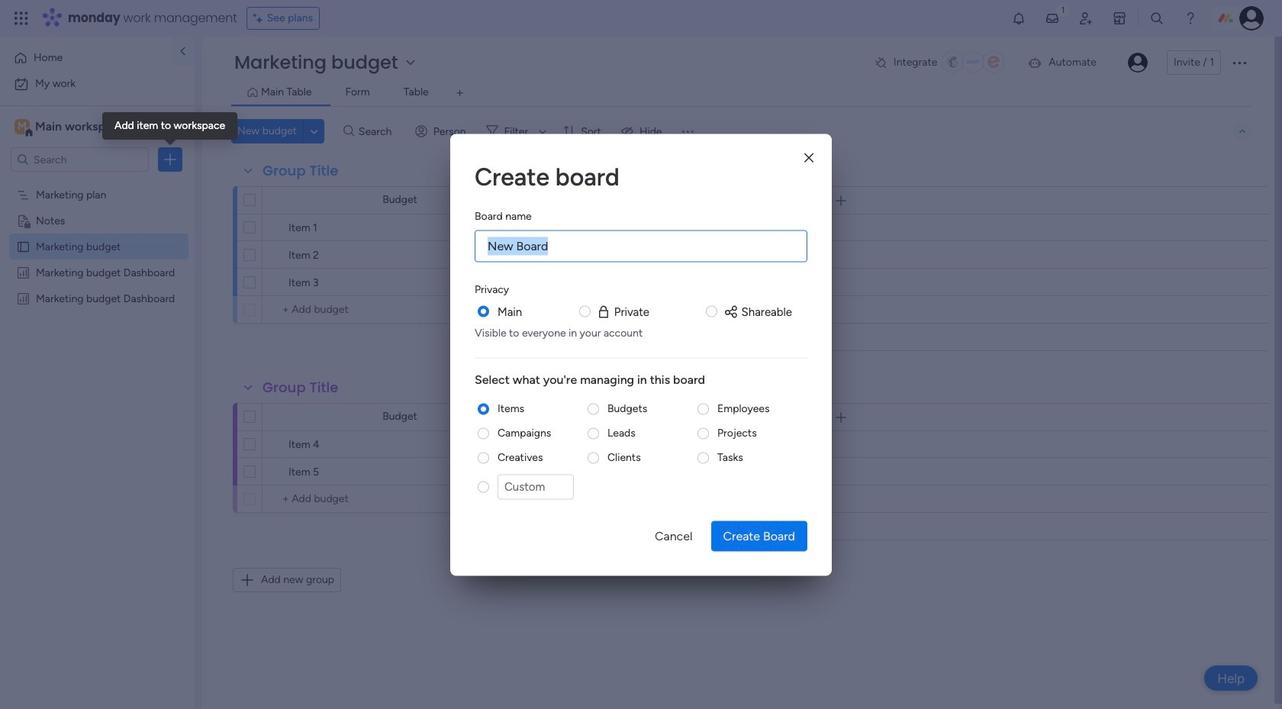 Task type: vqa. For each thing, say whether or not it's contained in the screenshot.
(Inbox)
no



Task type: locate. For each thing, give the bounding box(es) containing it.
update feed image
[[1045, 11, 1060, 26]]

monday marketplace image
[[1112, 11, 1127, 26]]

list box
[[0, 178, 195, 517]]

1 horizontal spatial kendall parks image
[[1240, 6, 1264, 31]]

public dashboard image
[[16, 265, 31, 279], [16, 291, 31, 305]]

None field
[[259, 161, 342, 181], [555, 192, 595, 209], [259, 378, 342, 398], [555, 409, 595, 426], [758, 409, 788, 426], [259, 161, 342, 181], [555, 192, 595, 209], [259, 378, 342, 398], [555, 409, 595, 426], [758, 409, 788, 426]]

workspace selection element
[[15, 118, 127, 137]]

0 vertical spatial kendall parks image
[[1240, 6, 1264, 31]]

option
[[9, 46, 163, 70], [9, 72, 185, 96], [0, 181, 195, 184]]

select product image
[[14, 11, 29, 26]]

add view image
[[457, 87, 463, 99]]

public board image
[[16, 239, 31, 253]]

1 image
[[1056, 1, 1070, 18]]

kendall parks image
[[1240, 6, 1264, 31], [1128, 53, 1148, 73]]

tab list
[[231, 81, 1252, 106]]

New Board Name field
[[475, 230, 808, 262]]

tab
[[448, 81, 472, 105]]

option group
[[475, 401, 808, 508]]

1 vertical spatial public dashboard image
[[16, 291, 31, 305]]

1 public dashboard image from the top
[[16, 265, 31, 279]]

3 heading from the top
[[475, 281, 509, 297]]

help image
[[1183, 11, 1198, 26]]

4 heading from the top
[[475, 371, 808, 389]]

0 vertical spatial public dashboard image
[[16, 265, 31, 279]]

0 horizontal spatial kendall parks image
[[1128, 53, 1148, 73]]

private board image
[[16, 213, 31, 227]]

heading
[[475, 158, 808, 195], [475, 208, 532, 224], [475, 281, 509, 297], [475, 371, 808, 389]]

1 vertical spatial option
[[9, 72, 185, 96]]

arrow down image
[[534, 122, 552, 140]]

v2 search image
[[344, 123, 355, 140]]



Task type: describe. For each thing, give the bounding box(es) containing it.
2 vertical spatial option
[[0, 181, 195, 184]]

notifications image
[[1011, 11, 1027, 26]]

search everything image
[[1149, 11, 1165, 26]]

Search field
[[355, 121, 401, 142]]

1 vertical spatial kendall parks image
[[1128, 53, 1148, 73]]

invite members image
[[1079, 11, 1094, 26]]

Custom field
[[498, 474, 574, 499]]

1 heading from the top
[[475, 158, 808, 195]]

workspace image
[[15, 118, 30, 135]]

angle down image
[[310, 126, 318, 137]]

collapse image
[[1237, 125, 1249, 137]]

2 heading from the top
[[475, 208, 532, 224]]

Search in workspace field
[[32, 151, 127, 168]]

see plans image
[[253, 10, 267, 27]]

close image
[[804, 152, 814, 164]]

2 public dashboard image from the top
[[16, 291, 31, 305]]

0 vertical spatial option
[[9, 46, 163, 70]]



